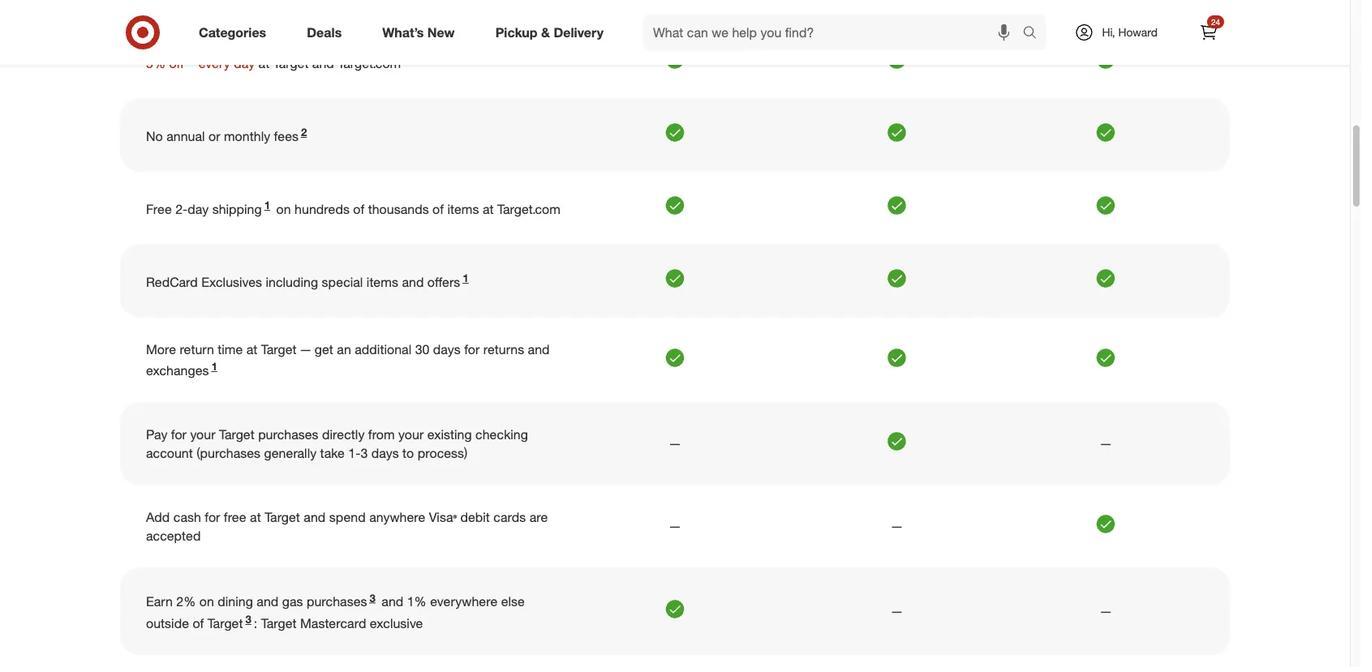 Task type: describe. For each thing, give the bounding box(es) containing it.
2
[[301, 126, 307, 139]]

search button
[[1015, 15, 1054, 54]]

generally
[[264, 445, 317, 461]]

24 link
[[1191, 15, 1227, 50]]

earn
[[146, 595, 173, 610]]

and inside the '5% off 1 every day at target and target.com'
[[312, 55, 334, 71]]

are
[[529, 509, 548, 525]]

time
[[218, 342, 243, 357]]

days inside pay for your target purchases directly from your existing checking account (purchases generally take 1-3 days to process)
[[371, 445, 399, 461]]

everywhere
[[430, 595, 497, 610]]

on inside earn 2% on dining and gas purchases 3
[[199, 595, 214, 610]]

3 inside pay for your target purchases directly from your existing checking account (purchases generally take 1-3 days to process)
[[361, 445, 368, 461]]

1 horizontal spatial 3 link
[[367, 592, 378, 610]]

more return time at target — get an additional 30 days for returns and exchanges
[[146, 342, 550, 379]]

search
[[1015, 26, 1054, 42]]

no
[[146, 128, 163, 144]]

at inside more return time at target — get an additional 30 days for returns and exchanges
[[246, 342, 257, 357]]

1 link for on hundreds of thousands of items at target.com
[[262, 199, 273, 217]]

and inside more return time at target — get an additional 30 days for returns and exchanges
[[528, 342, 550, 357]]

1 vertical spatial 3 link
[[243, 613, 254, 632]]

1 inside redcard exclusives including special items and offers 1
[[463, 272, 469, 285]]

24
[[1211, 17, 1220, 27]]

free
[[224, 509, 246, 525]]

and inside and 1% everywhere else outside of target
[[382, 595, 403, 610]]

special
[[322, 275, 363, 290]]

at inside "free 2-day shipping 1 on hundreds of thousands of items at target.com"
[[483, 202, 494, 217]]

gas
[[282, 595, 303, 610]]

target inside pay for your target purchases directly from your existing checking account (purchases generally take 1-3 days to process)
[[219, 427, 254, 443]]

redcard exclusives including special items and offers 1
[[146, 272, 469, 290]]

add
[[146, 509, 170, 525]]

hi,
[[1102, 25, 1115, 39]]

exclusive
[[370, 616, 423, 632]]

delivery
[[554, 24, 604, 40]]

else
[[501, 595, 525, 610]]

5%
[[146, 55, 166, 71]]

3 inside earn 2% on dining and gas purchases 3
[[369, 592, 375, 605]]

pay for your target purchases directly from your existing checking account (purchases generally take 1-3 days to process)
[[146, 427, 528, 461]]

dining
[[218, 595, 253, 610]]

target inside and 1% everywhere else outside of target
[[207, 616, 243, 632]]

outside
[[146, 616, 189, 632]]

target inside the '5% off 1 every day at target and target.com'
[[273, 55, 309, 71]]

every
[[199, 55, 230, 71]]

shipping
[[212, 202, 262, 217]]

more
[[146, 342, 176, 357]]

free
[[146, 202, 172, 217]]

pickup & delivery
[[495, 24, 604, 40]]

&
[[541, 24, 550, 40]]

hi, howard
[[1102, 25, 1158, 39]]

1 your from the left
[[190, 427, 215, 443]]

spend
[[329, 509, 366, 525]]

earn 2% on dining and gas purchases 3
[[146, 592, 375, 610]]

new
[[427, 24, 455, 40]]

and 1% everywhere else outside of target
[[146, 595, 525, 632]]

debit
[[460, 509, 490, 525]]

deals
[[307, 24, 342, 40]]

and inside redcard exclusives including special items and offers 1
[[402, 275, 424, 290]]

2 horizontal spatial of
[[432, 202, 444, 217]]

categories
[[199, 24, 266, 40]]

3 inside 3 : target mastercard exclusive
[[245, 613, 251, 626]]

account
[[146, 445, 193, 461]]

at inside add cash for free at target and spend anywhere visa® debit cards are accepted
[[250, 509, 261, 525]]

exclusives
[[201, 275, 262, 290]]

exchanges
[[146, 363, 209, 379]]

take
[[320, 445, 345, 461]]

accepted
[[146, 528, 201, 544]]

anywhere
[[369, 509, 425, 525]]

1 link for every day
[[184, 53, 195, 71]]

pay
[[146, 427, 167, 443]]

1%
[[407, 595, 427, 610]]

return
[[180, 342, 214, 357]]

1-
[[348, 445, 361, 461]]

add cash for free at target and spend anywhere visa® debit cards are accepted
[[146, 509, 548, 544]]

for inside pay for your target purchases directly from your existing checking account (purchases generally take 1-3 days to process)
[[171, 427, 187, 443]]

for inside add cash for free at target and spend anywhere visa® debit cards are accepted
[[205, 509, 220, 525]]

mastercard
[[300, 616, 366, 632]]

target.com inside "free 2-day shipping 1 on hundreds of thousands of items at target.com"
[[497, 202, 561, 217]]

monthly
[[224, 128, 270, 144]]

no annual or monthly fees 2
[[146, 126, 307, 144]]

day inside "free 2-day shipping 1 on hundreds of thousands of items at target.com"
[[188, 202, 209, 217]]

returns
[[483, 342, 524, 357]]

on inside "free 2-day shipping 1 on hundreds of thousands of items at target.com"
[[276, 202, 291, 217]]

items inside "free 2-day shipping 1 on hundreds of thousands of items at target.com"
[[447, 202, 479, 217]]



Task type: vqa. For each thing, say whether or not it's contained in the screenshot.
$399.99
no



Task type: locate. For each thing, give the bounding box(es) containing it.
1 horizontal spatial items
[[447, 202, 479, 217]]

target inside more return time at target — get an additional 30 days for returns and exchanges
[[261, 342, 297, 357]]

1 inside "free 2-day shipping 1 on hundreds of thousands of items at target.com"
[[264, 199, 270, 212]]

1 horizontal spatial day
[[234, 55, 255, 71]]

1 vertical spatial for
[[171, 427, 187, 443]]

purchases
[[258, 427, 318, 443], [307, 595, 367, 610]]

visa®
[[429, 509, 457, 525]]

deals link
[[293, 15, 362, 50]]

what's new
[[382, 24, 455, 40]]

0 horizontal spatial for
[[171, 427, 187, 443]]

of right hundreds
[[353, 202, 364, 217]]

0 horizontal spatial target.com
[[338, 55, 401, 71]]

and
[[312, 55, 334, 71], [402, 275, 424, 290], [528, 342, 550, 357], [304, 509, 326, 525], [257, 595, 279, 610], [382, 595, 403, 610]]

30
[[415, 342, 429, 357]]

redcard
[[146, 275, 198, 290]]

and left spend
[[304, 509, 326, 525]]

1 vertical spatial day
[[188, 202, 209, 217]]

days right 30
[[433, 342, 461, 357]]

offers
[[427, 275, 460, 290]]

or
[[208, 128, 220, 144]]

on
[[276, 202, 291, 217], [199, 595, 214, 610]]

0 vertical spatial items
[[447, 202, 479, 217]]

days down from
[[371, 445, 399, 461]]

at
[[258, 55, 270, 71], [483, 202, 494, 217], [246, 342, 257, 357], [250, 509, 261, 525]]

your up to
[[398, 427, 424, 443]]

items right special
[[367, 275, 398, 290]]

fees
[[274, 128, 298, 144]]

what's
[[382, 24, 424, 40]]

1 vertical spatial items
[[367, 275, 398, 290]]

1 right the shipping
[[264, 199, 270, 212]]

0 horizontal spatial 3
[[245, 613, 251, 626]]

target right :
[[261, 616, 296, 632]]

process)
[[418, 445, 468, 461]]

target inside add cash for free at target and spend anywhere visa® debit cards are accepted
[[265, 509, 300, 525]]

3 left :
[[245, 613, 251, 626]]

0 horizontal spatial on
[[199, 595, 214, 610]]

0 horizontal spatial 3 link
[[243, 613, 254, 632]]

1 vertical spatial target.com
[[497, 202, 561, 217]]

day left the shipping
[[188, 202, 209, 217]]

days inside more return time at target — get an additional 30 days for returns and exchanges
[[433, 342, 461, 357]]

purchases inside earn 2% on dining and gas purchases 3
[[307, 595, 367, 610]]

day
[[234, 55, 255, 71], [188, 202, 209, 217]]

2 vertical spatial 3
[[245, 613, 251, 626]]

an
[[337, 342, 351, 357]]

target right free at the bottom
[[265, 509, 300, 525]]

get
[[315, 342, 333, 357]]

0 vertical spatial purchases
[[258, 427, 318, 443]]

to
[[402, 445, 414, 461]]

on right 2%
[[199, 595, 214, 610]]

of
[[353, 202, 364, 217], [432, 202, 444, 217], [193, 616, 204, 632]]

3 : target mastercard exclusive
[[245, 613, 423, 632]]

2-
[[175, 202, 188, 217]]

your up (purchases
[[190, 427, 215, 443]]

and down deals
[[312, 55, 334, 71]]

target.com
[[338, 55, 401, 71], [497, 202, 561, 217]]

and left offers
[[402, 275, 424, 290]]

0 vertical spatial day
[[234, 55, 255, 71]]

1 link for redcard exclusives including special items and offers 1
[[460, 272, 471, 290]]

1 vertical spatial 3
[[369, 592, 375, 605]]

0 vertical spatial 3 link
[[367, 592, 378, 610]]

0 vertical spatial 3
[[361, 445, 368, 461]]

1 horizontal spatial days
[[433, 342, 461, 357]]

0 vertical spatial days
[[433, 342, 461, 357]]

purchases up 3 : target mastercard exclusive
[[307, 595, 367, 610]]

for inside more return time at target — get an additional 30 days for returns and exchanges
[[464, 342, 480, 357]]

2 horizontal spatial 3
[[369, 592, 375, 605]]

0 horizontal spatial items
[[367, 275, 398, 290]]

including
[[266, 275, 318, 290]]

1 right offers
[[463, 272, 469, 285]]

target down deals
[[273, 55, 309, 71]]

pickup & delivery link
[[482, 15, 624, 50]]

0 horizontal spatial day
[[188, 202, 209, 217]]

for left free at the bottom
[[205, 509, 220, 525]]

0 vertical spatial target.com
[[338, 55, 401, 71]]

free 2-day shipping 1 on hundreds of thousands of items at target.com
[[146, 199, 561, 217]]

on left hundreds
[[276, 202, 291, 217]]

and inside earn 2% on dining and gas purchases 3
[[257, 595, 279, 610]]

1 right off at the left top
[[186, 53, 192, 66]]

target left get in the left of the page
[[261, 342, 297, 357]]

0 vertical spatial for
[[464, 342, 480, 357]]

1 horizontal spatial on
[[276, 202, 291, 217]]

— inside more return time at target — get an additional 30 days for returns and exchanges
[[300, 342, 311, 357]]

your
[[190, 427, 215, 443], [398, 427, 424, 443]]

0 horizontal spatial days
[[371, 445, 399, 461]]

1 vertical spatial on
[[199, 595, 214, 610]]

and up :
[[257, 595, 279, 610]]

items inside redcard exclusives including special items and offers 1
[[367, 275, 398, 290]]

(purchases
[[197, 445, 260, 461]]

What can we help you find? suggestions appear below search field
[[643, 15, 1027, 50]]

annual
[[166, 128, 205, 144]]

howard
[[1118, 25, 1158, 39]]

days
[[433, 342, 461, 357], [371, 445, 399, 461]]

items right 'thousands'
[[447, 202, 479, 217]]

purchases up generally
[[258, 427, 318, 443]]

for left returns
[[464, 342, 480, 357]]

0 horizontal spatial your
[[190, 427, 215, 443]]

for up the account
[[171, 427, 187, 443]]

cards
[[493, 509, 526, 525]]

of inside and 1% everywhere else outside of target
[[193, 616, 204, 632]]

and up exclusive
[[382, 595, 403, 610]]

1 horizontal spatial your
[[398, 427, 424, 443]]

3 link down dining
[[243, 613, 254, 632]]

target.com inside the '5% off 1 every day at target and target.com'
[[338, 55, 401, 71]]

1 horizontal spatial 3
[[361, 445, 368, 461]]

and right returns
[[528, 342, 550, 357]]

0 vertical spatial on
[[276, 202, 291, 217]]

from
[[368, 427, 395, 443]]

day right 'every'
[[234, 55, 255, 71]]

—
[[300, 342, 311, 357], [669, 436, 680, 452], [1100, 436, 1111, 452], [669, 519, 680, 534], [891, 519, 902, 534], [891, 604, 902, 620], [1100, 604, 1111, 620]]

3 up exclusive
[[369, 592, 375, 605]]

what's new link
[[369, 15, 475, 50]]

2 vertical spatial for
[[205, 509, 220, 525]]

pickup
[[495, 24, 537, 40]]

additional
[[355, 342, 411, 357]]

1 horizontal spatial for
[[205, 509, 220, 525]]

1 horizontal spatial target.com
[[497, 202, 561, 217]]

target inside 3 : target mastercard exclusive
[[261, 616, 296, 632]]

1 link
[[184, 53, 195, 71], [262, 199, 273, 217], [460, 272, 471, 290], [209, 360, 220, 379]]

2 link
[[298, 126, 309, 144]]

items
[[447, 202, 479, 217], [367, 275, 398, 290]]

target down dining
[[207, 616, 243, 632]]

off
[[169, 55, 184, 71]]

1 down return
[[211, 360, 217, 373]]

1 horizontal spatial of
[[353, 202, 364, 217]]

thousands
[[368, 202, 429, 217]]

of down 2%
[[193, 616, 204, 632]]

1 vertical spatial purchases
[[307, 595, 367, 610]]

target up (purchases
[[219, 427, 254, 443]]

5% off 1 every day at target and target.com
[[146, 53, 401, 71]]

3
[[361, 445, 368, 461], [369, 592, 375, 605], [245, 613, 251, 626]]

2%
[[176, 595, 196, 610]]

0 horizontal spatial of
[[193, 616, 204, 632]]

1 inside the '5% off 1 every day at target and target.com'
[[186, 53, 192, 66]]

3 link up exclusive
[[367, 592, 378, 610]]

purchases inside pay for your target purchases directly from your existing checking account (purchases generally take 1-3 days to process)
[[258, 427, 318, 443]]

hundreds
[[295, 202, 350, 217]]

3 down "directly"
[[361, 445, 368, 461]]

:
[[254, 616, 257, 632]]

day inside the '5% off 1 every day at target and target.com'
[[234, 55, 255, 71]]

at inside the '5% off 1 every day at target and target.com'
[[258, 55, 270, 71]]

directly
[[322, 427, 365, 443]]

2 your from the left
[[398, 427, 424, 443]]

existing
[[427, 427, 472, 443]]

cash
[[173, 509, 201, 525]]

checking
[[475, 427, 528, 443]]

and inside add cash for free at target and spend anywhere visa® debit cards are accepted
[[304, 509, 326, 525]]

target
[[273, 55, 309, 71], [261, 342, 297, 357], [219, 427, 254, 443], [265, 509, 300, 525], [207, 616, 243, 632], [261, 616, 296, 632]]

1 vertical spatial days
[[371, 445, 399, 461]]

2 horizontal spatial for
[[464, 342, 480, 357]]

categories link
[[185, 15, 287, 50]]

3 link
[[367, 592, 378, 610], [243, 613, 254, 632]]

of right 'thousands'
[[432, 202, 444, 217]]



